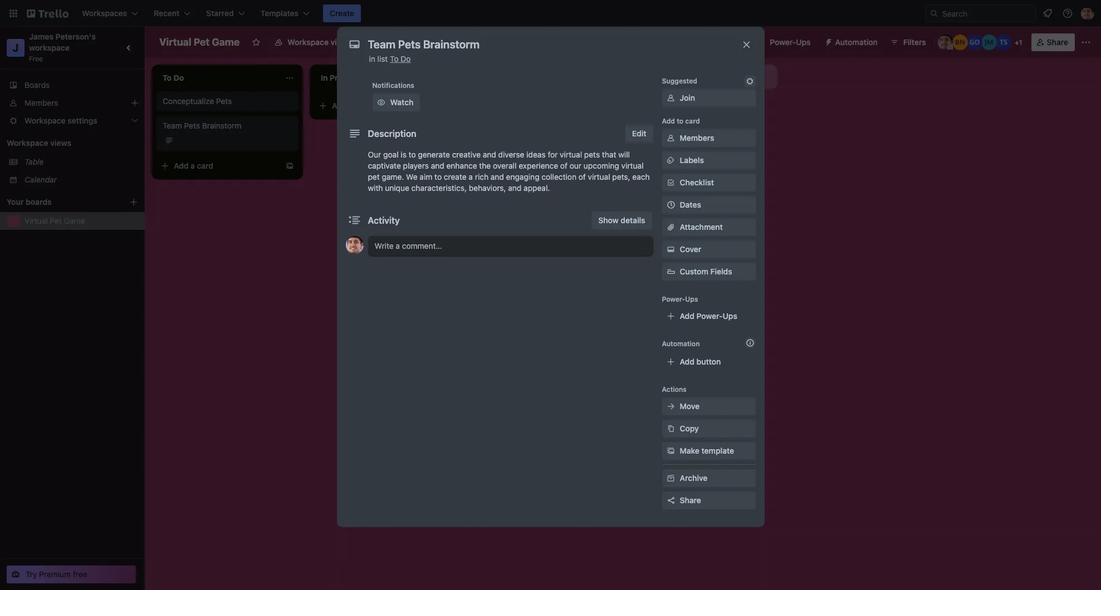 Task type: vqa. For each thing, say whether or not it's contained in the screenshot.
middle Design
no



Task type: locate. For each thing, give the bounding box(es) containing it.
table
[[25, 157, 44, 167]]

list right "another" on the top of page
[[693, 72, 704, 81]]

Board name text field
[[154, 33, 245, 51]]

attachment
[[680, 222, 723, 232]]

1 horizontal spatial members link
[[662, 129, 756, 147]]

to
[[390, 54, 399, 63]]

jeremy miller (jeremymiller198) image
[[981, 35, 997, 50]]

card down join
[[685, 117, 700, 125]]

experience
[[519, 161, 558, 170]]

another
[[663, 72, 691, 81]]

1 horizontal spatial virtual pet game
[[159, 36, 240, 48]]

0 horizontal spatial game
[[64, 216, 85, 226]]

+
[[1015, 38, 1019, 47]]

sm image right power-ups button
[[820, 33, 835, 49]]

1 vertical spatial a
[[191, 161, 195, 170]]

sm image for labels
[[665, 155, 676, 166]]

labels
[[680, 155, 704, 165]]

sm image
[[820, 33, 835, 49], [744, 76, 756, 87], [665, 133, 676, 144], [665, 155, 676, 166], [665, 177, 676, 188], [665, 401, 676, 412], [665, 423, 676, 434]]

pets
[[584, 150, 600, 159]]

1 vertical spatial list
[[693, 72, 704, 81]]

pet down 'your boards with 1 items' element
[[50, 216, 62, 226]]

game inside virtual pet game link
[[64, 216, 85, 226]]

0 vertical spatial members
[[25, 98, 58, 107]]

sm image for join
[[665, 92, 676, 104]]

0 vertical spatial automation
[[835, 37, 878, 47]]

tara schultz (taraschultz7) image
[[996, 35, 1011, 50]]

sm image inside watch button
[[376, 97, 387, 108]]

james peterson's workspace link
[[29, 32, 98, 52]]

sm image up join link
[[744, 76, 756, 87]]

2 horizontal spatial a
[[469, 172, 473, 182]]

power-ups
[[770, 37, 811, 47], [662, 295, 698, 304]]

1 vertical spatial card
[[685, 117, 700, 125]]

pets inside team pets brainstorm link
[[184, 121, 200, 130]]

automation
[[835, 37, 878, 47], [662, 340, 700, 348]]

try premium free
[[26, 570, 87, 579]]

diverse
[[498, 150, 524, 159]]

1 horizontal spatial of
[[579, 172, 586, 182]]

1 vertical spatial automation
[[662, 340, 700, 348]]

1 vertical spatial add a card button
[[156, 157, 281, 175]]

0 vertical spatial share
[[1047, 37, 1068, 47]]

add a card button down brainstorm
[[156, 157, 281, 175]]

pets up brainstorm
[[216, 96, 232, 106]]

1 vertical spatial game
[[64, 216, 85, 226]]

add
[[646, 72, 661, 81], [332, 101, 347, 110], [662, 117, 675, 125], [174, 161, 189, 170], [680, 311, 695, 321], [680, 357, 695, 366]]

0 vertical spatial workspace
[[288, 37, 329, 47]]

0 vertical spatial add a card button
[[314, 97, 439, 115]]

share button down 0 notifications image
[[1031, 33, 1075, 51]]

filters button
[[887, 33, 929, 51]]

pets right team
[[184, 121, 200, 130]]

for
[[548, 150, 558, 159]]

sm image left cover at the top
[[665, 244, 676, 255]]

add another list button
[[626, 65, 778, 89]]

1 vertical spatial members
[[680, 133, 714, 143]]

0 vertical spatial a
[[349, 101, 353, 110]]

checklist link
[[662, 174, 756, 192]]

james peterson's workspace free
[[29, 32, 98, 63]]

move link
[[662, 398, 756, 416]]

1 horizontal spatial card
[[355, 101, 372, 110]]

virtual down will
[[621, 161, 644, 170]]

2 vertical spatial to
[[435, 172, 442, 182]]

sm image left checklist
[[665, 177, 676, 188]]

to
[[677, 117, 684, 125], [409, 150, 416, 159], [435, 172, 442, 182]]

game down 'your boards with 1 items' element
[[64, 216, 85, 226]]

pet left star or unstar board icon
[[194, 36, 210, 48]]

0 horizontal spatial virtual
[[560, 150, 582, 159]]

virtual down 'upcoming'
[[588, 172, 610, 182]]

peterson's
[[55, 32, 96, 41]]

premium
[[39, 570, 71, 579]]

unique
[[385, 183, 409, 193]]

0 vertical spatial virtual pet game
[[159, 36, 240, 48]]

1 horizontal spatial virtual
[[159, 36, 191, 48]]

sm image inside make template link
[[665, 446, 676, 457]]

pets
[[216, 96, 232, 106], [184, 121, 200, 130]]

1 horizontal spatial power-ups
[[770, 37, 811, 47]]

upcoming
[[584, 161, 619, 170]]

workspace left visible
[[288, 37, 329, 47]]

0 vertical spatial of
[[560, 161, 568, 170]]

sm image down the add to card
[[665, 133, 676, 144]]

add a card button
[[314, 97, 439, 115], [156, 157, 281, 175]]

pets for team
[[184, 121, 200, 130]]

0 horizontal spatial add a card
[[174, 161, 213, 170]]

game left star or unstar board icon
[[212, 36, 240, 48]]

a down team pets brainstorm
[[191, 161, 195, 170]]

0 horizontal spatial virtual
[[25, 216, 48, 226]]

1 vertical spatial virtual pet game
[[25, 216, 85, 226]]

sm image inside copy 'link'
[[665, 423, 676, 434]]

2 horizontal spatial virtual
[[621, 161, 644, 170]]

1 vertical spatial power-
[[662, 295, 685, 304]]

workspace up table
[[7, 138, 48, 148]]

ups inside button
[[796, 37, 811, 47]]

0 horizontal spatial virtual pet game
[[25, 216, 85, 226]]

0 vertical spatial game
[[212, 36, 240, 48]]

card left watch button
[[355, 101, 372, 110]]

of
[[560, 161, 568, 170], [579, 172, 586, 182]]

1 vertical spatial ups
[[685, 295, 698, 304]]

0 vertical spatial power-ups
[[770, 37, 811, 47]]

workspace for workspace views
[[7, 138, 48, 148]]

create button
[[323, 4, 361, 22]]

virtual up our
[[560, 150, 582, 159]]

virtual
[[560, 150, 582, 159], [621, 161, 644, 170], [588, 172, 610, 182]]

primary element
[[0, 0, 1101, 27]]

sm image inside move "link"
[[665, 401, 676, 412]]

0 horizontal spatial power-
[[662, 295, 685, 304]]

members up labels
[[680, 133, 714, 143]]

2 vertical spatial a
[[469, 172, 473, 182]]

custom fields button
[[662, 266, 756, 277]]

1 vertical spatial james peterson (jamespeterson93) image
[[346, 236, 363, 254]]

create from template… image
[[285, 162, 294, 170]]

share down archive
[[680, 496, 701, 505]]

1 horizontal spatial pets
[[216, 96, 232, 106]]

add a card for left add a card button
[[174, 161, 213, 170]]

1 horizontal spatial game
[[212, 36, 240, 48]]

list inside button
[[693, 72, 704, 81]]

sm image left labels
[[665, 155, 676, 166]]

open information menu image
[[1062, 8, 1073, 19]]

card for topmost add a card button
[[355, 101, 372, 110]]

sm image left join
[[665, 92, 676, 104]]

customize views image
[[416, 37, 427, 48]]

1 horizontal spatial pet
[[194, 36, 210, 48]]

Write a comment text field
[[368, 236, 653, 256]]

sm image inside the automation 'button'
[[820, 33, 835, 49]]

watch
[[390, 97, 413, 107]]

1 horizontal spatial share
[[1047, 37, 1068, 47]]

to down join
[[677, 117, 684, 125]]

sm image inside labels link
[[665, 155, 676, 166]]

1 horizontal spatial add a card button
[[314, 97, 439, 115]]

sm image inside cover link
[[665, 244, 676, 255]]

virtual pet game inside virtual pet game link
[[25, 216, 85, 226]]

free
[[73, 570, 87, 579]]

ups up add power-ups
[[685, 295, 698, 304]]

0 notifications image
[[1041, 7, 1054, 20]]

game.
[[382, 172, 404, 182]]

sm image left make
[[665, 446, 676, 457]]

card
[[355, 101, 372, 110], [685, 117, 700, 125], [197, 161, 213, 170]]

1 horizontal spatial ups
[[723, 311, 737, 321]]

list right in
[[377, 54, 388, 63]]

add a card button down notifications
[[314, 97, 439, 115]]

automation left "filters" button
[[835, 37, 878, 47]]

0 horizontal spatial members link
[[0, 94, 145, 112]]

to right is on the top left of page
[[409, 150, 416, 159]]

2 horizontal spatial ups
[[796, 37, 811, 47]]

workspace
[[288, 37, 329, 47], [7, 138, 48, 148]]

add a card
[[332, 101, 372, 110], [174, 161, 213, 170]]

members down boards
[[25, 98, 58, 107]]

and
[[483, 150, 496, 159], [431, 161, 444, 170], [491, 172, 504, 182], [508, 183, 522, 193]]

aim
[[420, 172, 432, 182]]

archive link
[[662, 470, 756, 487]]

workspace views
[[7, 138, 71, 148]]

players
[[403, 161, 429, 170]]

rich
[[475, 172, 489, 182]]

your
[[7, 197, 24, 207]]

1 vertical spatial share
[[680, 496, 701, 505]]

and down engaging
[[508, 183, 522, 193]]

workspace inside button
[[288, 37, 329, 47]]

add a card down team pets brainstorm
[[174, 161, 213, 170]]

workspace
[[29, 43, 70, 52]]

share button down archive link
[[662, 492, 756, 510]]

1 vertical spatial workspace
[[7, 138, 48, 148]]

conceptualize pets
[[163, 96, 232, 106]]

None text field
[[362, 35, 730, 55]]

ups
[[796, 37, 811, 47], [685, 295, 698, 304], [723, 311, 737, 321]]

to up characteristics,
[[435, 172, 442, 182]]

add inside add button button
[[680, 357, 695, 366]]

list
[[377, 54, 388, 63], [693, 72, 704, 81]]

1 horizontal spatial a
[[349, 101, 353, 110]]

captivate
[[368, 161, 401, 170]]

1 vertical spatial pets
[[184, 121, 200, 130]]

0 horizontal spatial a
[[191, 161, 195, 170]]

0 vertical spatial james peterson (jamespeterson93) image
[[938, 35, 953, 50]]

share left show menu 'image'
[[1047, 37, 1068, 47]]

sm image inside join link
[[665, 92, 676, 104]]

calendar
[[25, 175, 57, 184]]

+ 1
[[1015, 38, 1022, 47]]

0 vertical spatial to
[[677, 117, 684, 125]]

0 vertical spatial pets
[[216, 96, 232, 106]]

james peterson (jamespeterson93) image
[[938, 35, 953, 50], [346, 236, 363, 254]]

1 horizontal spatial james peterson (jamespeterson93) image
[[938, 35, 953, 50]]

fields
[[710, 267, 732, 276]]

members link up labels link
[[662, 129, 756, 147]]

power-
[[770, 37, 796, 47], [662, 295, 685, 304], [697, 311, 723, 321]]

card down team pets brainstorm
[[197, 161, 213, 170]]

1 horizontal spatial share button
[[1031, 33, 1075, 51]]

sm image inside checklist link
[[665, 177, 676, 188]]

add inside add another list button
[[646, 72, 661, 81]]

1 vertical spatial add a card
[[174, 161, 213, 170]]

0 vertical spatial pet
[[194, 36, 210, 48]]

1 horizontal spatial power-
[[697, 311, 723, 321]]

labels link
[[662, 151, 756, 169]]

dates
[[680, 200, 701, 209]]

our goal is to generate creative and diverse ideas for virtual pets that will captivate players and enhance the overall experience of our upcoming virtual pet game. we aim to create a rich and engaging collection of virtual pets, each with unique characteristics, behaviors, and appeal.
[[368, 150, 650, 193]]

2 horizontal spatial card
[[685, 117, 700, 125]]

a left watch button
[[349, 101, 353, 110]]

0 horizontal spatial to
[[409, 150, 416, 159]]

sm image for suggested
[[744, 76, 756, 87]]

1 horizontal spatial automation
[[835, 37, 878, 47]]

0 horizontal spatial list
[[377, 54, 388, 63]]

2 vertical spatial virtual
[[588, 172, 610, 182]]

a
[[349, 101, 353, 110], [191, 161, 195, 170], [469, 172, 473, 182]]

0 horizontal spatial james peterson (jamespeterson93) image
[[346, 236, 363, 254]]

sm image for watch
[[376, 97, 387, 108]]

0 horizontal spatial card
[[197, 161, 213, 170]]

sm image left watch at the top left of the page
[[376, 97, 387, 108]]

sm image down 'actions'
[[665, 401, 676, 412]]

add button
[[680, 357, 721, 366]]

virtual pet game
[[159, 36, 240, 48], [25, 216, 85, 226]]

0 vertical spatial power-
[[770, 37, 796, 47]]

collection
[[542, 172, 576, 182]]

add a card left watch button
[[332, 101, 372, 110]]

of left our
[[560, 161, 568, 170]]

share button
[[1031, 33, 1075, 51], [662, 492, 756, 510]]

1 vertical spatial share button
[[662, 492, 756, 510]]

Search field
[[939, 5, 1036, 22]]

team pets brainstorm link
[[163, 120, 292, 131]]

of down our
[[579, 172, 586, 182]]

1 horizontal spatial to
[[435, 172, 442, 182]]

automation up add button
[[662, 340, 700, 348]]

1 vertical spatial of
[[579, 172, 586, 182]]

workspace for workspace visible
[[288, 37, 329, 47]]

add board image
[[129, 198, 138, 207]]

sm image
[[665, 92, 676, 104], [376, 97, 387, 108], [665, 244, 676, 255], [665, 446, 676, 457], [665, 473, 676, 484]]

power-ups button
[[748, 33, 817, 51]]

0 vertical spatial card
[[355, 101, 372, 110]]

ups left the automation 'button'
[[796, 37, 811, 47]]

0 horizontal spatial of
[[560, 161, 568, 170]]

our
[[368, 150, 381, 159]]

1 horizontal spatial workspace
[[288, 37, 329, 47]]

0 vertical spatial add a card
[[332, 101, 372, 110]]

1 horizontal spatial add a card
[[332, 101, 372, 110]]

1 vertical spatial to
[[409, 150, 416, 159]]

cover link
[[662, 241, 756, 258]]

0 vertical spatial virtual
[[159, 36, 191, 48]]

description
[[368, 129, 416, 139]]

ups down "fields"
[[723, 311, 737, 321]]

0 vertical spatial ups
[[796, 37, 811, 47]]

sm image for move
[[665, 401, 676, 412]]

edit button
[[625, 125, 653, 143]]

sm image for members
[[665, 133, 676, 144]]

sm image left archive
[[665, 473, 676, 484]]

1 horizontal spatial list
[[693, 72, 704, 81]]

0 horizontal spatial pets
[[184, 121, 200, 130]]

sm image left "copy"
[[665, 423, 676, 434]]

sm image inside archive link
[[665, 473, 676, 484]]

copy link
[[662, 420, 756, 438]]

virtual pet game link
[[25, 216, 138, 227]]

workspace visible button
[[268, 33, 361, 51]]

0 vertical spatial list
[[377, 54, 388, 63]]

a left 'rich'
[[469, 172, 473, 182]]

workspace visible
[[288, 37, 354, 47]]

1 vertical spatial virtual
[[621, 161, 644, 170]]

free
[[29, 55, 43, 63]]

j
[[12, 41, 19, 54]]

pets inside conceptualize pets link
[[216, 96, 232, 106]]

2 vertical spatial card
[[197, 161, 213, 170]]

2 horizontal spatial power-
[[770, 37, 796, 47]]

0 horizontal spatial workspace
[[7, 138, 48, 148]]

members link down boards
[[0, 94, 145, 112]]



Task type: describe. For each thing, give the bounding box(es) containing it.
0 vertical spatial virtual
[[560, 150, 582, 159]]

card for left add a card button
[[197, 161, 213, 170]]

gary orlando (garyorlando) image
[[967, 35, 982, 50]]

power- inside button
[[770, 37, 796, 47]]

cover
[[680, 245, 701, 254]]

team pets brainstorm
[[163, 121, 241, 130]]

copy
[[680, 424, 699, 433]]

0 horizontal spatial add a card button
[[156, 157, 281, 175]]

1 vertical spatial power-ups
[[662, 295, 698, 304]]

overall
[[493, 161, 517, 170]]

star or unstar board image
[[252, 38, 261, 47]]

checklist
[[680, 178, 714, 187]]

suggested
[[662, 77, 697, 85]]

add power-ups
[[680, 311, 737, 321]]

0 vertical spatial share button
[[1031, 33, 1075, 51]]

board
[[382, 37, 404, 47]]

and down generate
[[431, 161, 444, 170]]

activity
[[368, 216, 400, 226]]

in
[[369, 54, 375, 63]]

table link
[[25, 157, 138, 168]]

1 vertical spatial virtual
[[25, 216, 48, 226]]

j link
[[7, 39, 25, 57]]

search image
[[930, 9, 939, 18]]

join link
[[662, 89, 756, 107]]

make template link
[[662, 442, 756, 460]]

attachment button
[[662, 218, 756, 236]]

that
[[602, 150, 616, 159]]

2 vertical spatial ups
[[723, 311, 737, 321]]

1 horizontal spatial virtual
[[588, 172, 610, 182]]

a for topmost add a card button
[[349, 101, 353, 110]]

sm image for cover
[[665, 244, 676, 255]]

notifications
[[372, 81, 414, 90]]

pets,
[[612, 172, 630, 182]]

automation inside 'button'
[[835, 37, 878, 47]]

create
[[444, 172, 467, 182]]

your boards with 1 items element
[[7, 195, 113, 209]]

each
[[632, 172, 650, 182]]

0 horizontal spatial automation
[[662, 340, 700, 348]]

and up the
[[483, 150, 496, 159]]

edit
[[632, 129, 646, 138]]

sm image for archive
[[665, 473, 676, 484]]

will
[[618, 150, 630, 159]]

add another list
[[646, 72, 704, 81]]

0 horizontal spatial pet
[[50, 216, 62, 226]]

show details link
[[592, 212, 652, 229]]

do
[[401, 54, 411, 63]]

views
[[50, 138, 71, 148]]

1 vertical spatial members link
[[662, 129, 756, 147]]

goal
[[383, 150, 399, 159]]

dates button
[[662, 196, 756, 214]]

custom
[[680, 267, 708, 276]]

pets for conceptualize
[[216, 96, 232, 106]]

ben nelson (bennelson96) image
[[952, 35, 968, 50]]

virtual pet game inside the board name text field
[[159, 36, 240, 48]]

move
[[680, 402, 700, 411]]

a inside our goal is to generate creative and diverse ideas for virtual pets that will captivate players and enhance the overall experience of our upcoming virtual pet game. we aim to create a rich and engaging collection of virtual pets, each with unique characteristics, behaviors, and appeal.
[[469, 172, 473, 182]]

actions
[[662, 385, 687, 394]]

0 horizontal spatial share
[[680, 496, 701, 505]]

james peterson (jamespeterson93) image
[[1081, 7, 1094, 20]]

with
[[368, 183, 383, 193]]

try premium free button
[[7, 566, 136, 584]]

2 horizontal spatial to
[[677, 117, 684, 125]]

ideas
[[527, 150, 546, 159]]

add a card for topmost add a card button
[[332, 101, 372, 110]]

pet inside the board name text field
[[194, 36, 210, 48]]

2 vertical spatial power-
[[697, 311, 723, 321]]

characteristics,
[[411, 183, 467, 193]]

0 vertical spatial members link
[[0, 94, 145, 112]]

brainstorm
[[202, 121, 241, 130]]

make template
[[680, 446, 734, 456]]

is
[[401, 150, 407, 159]]

game inside the board name text field
[[212, 36, 240, 48]]

power-ups inside button
[[770, 37, 811, 47]]

sm image for checklist
[[665, 177, 676, 188]]

try
[[26, 570, 37, 579]]

conceptualize pets link
[[163, 96, 292, 107]]

0 horizontal spatial share button
[[662, 492, 756, 510]]

filters
[[903, 37, 926, 47]]

visible
[[331, 37, 354, 47]]

sm image for make template
[[665, 446, 676, 457]]

appeal.
[[524, 183, 550, 193]]

button
[[697, 357, 721, 366]]

0 horizontal spatial members
[[25, 98, 58, 107]]

sm image for copy
[[665, 423, 676, 434]]

1 horizontal spatial members
[[680, 133, 714, 143]]

make
[[680, 446, 700, 456]]

add inside add power-ups link
[[680, 311, 695, 321]]

enhance
[[446, 161, 477, 170]]

behaviors,
[[469, 183, 506, 193]]

we
[[406, 172, 418, 182]]

sm image for automation
[[820, 33, 835, 49]]

pet
[[368, 172, 380, 182]]

a for left add a card button
[[191, 161, 195, 170]]

to do link
[[390, 54, 411, 63]]

show details
[[598, 216, 645, 225]]

automation button
[[820, 33, 884, 51]]

engaging
[[506, 172, 539, 182]]

boards
[[25, 80, 50, 90]]

template
[[702, 446, 734, 456]]

our
[[570, 161, 582, 170]]

james
[[29, 32, 53, 41]]

archive
[[680, 473, 708, 483]]

0 horizontal spatial ups
[[685, 295, 698, 304]]

calendar link
[[25, 174, 138, 185]]

show menu image
[[1081, 37, 1092, 48]]

virtual inside the board name text field
[[159, 36, 191, 48]]

add to card
[[662, 117, 700, 125]]

team
[[163, 121, 182, 130]]

and down overall
[[491, 172, 504, 182]]



